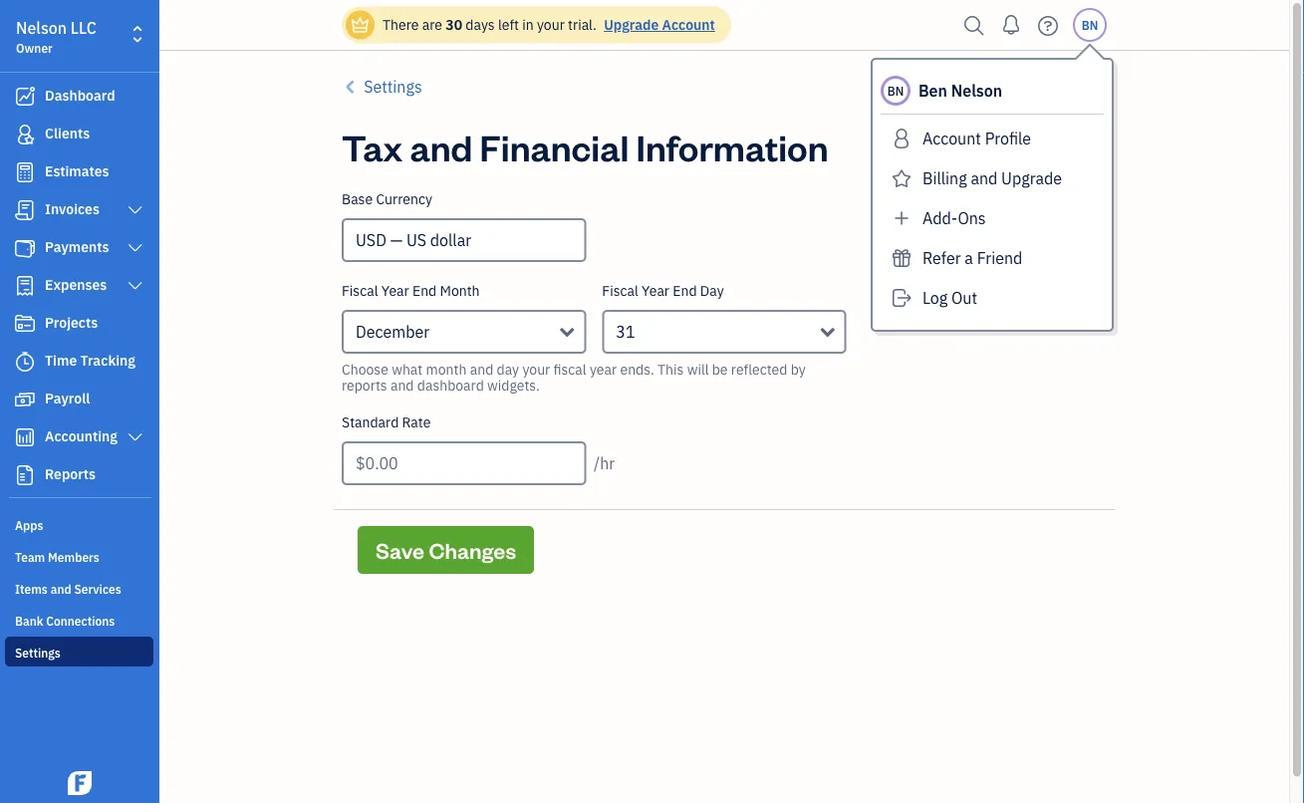 Task type: locate. For each thing, give the bounding box(es) containing it.
and left day
[[470, 360, 494, 379]]

chevronleft image
[[342, 75, 360, 99]]

2 end from the left
[[673, 282, 697, 300]]

bn
[[1082, 17, 1099, 33], [888, 83, 904, 99]]

account profile
[[923, 128, 1032, 149]]

refer a friend link
[[881, 242, 1104, 274]]

currency
[[376, 190, 432, 208]]

year up the "december"
[[381, 282, 409, 300]]

information
[[636, 123, 829, 170]]

chevron large down image
[[126, 430, 145, 445]]

dashboard
[[45, 86, 115, 105]]

1 vertical spatial your
[[523, 360, 550, 379]]

bn right 'go to help' icon
[[1082, 17, 1099, 33]]

apps link
[[5, 509, 153, 539]]

estimates
[[45, 162, 109, 180]]

invoices link
[[5, 192, 153, 228]]

settings inside button
[[364, 76, 422, 97]]

0 horizontal spatial account
[[662, 15, 715, 34]]

add-
[[923, 208, 958, 229]]

clients link
[[5, 117, 153, 152]]

year left day
[[642, 282, 670, 300]]

apps
[[15, 517, 43, 533]]

settings down bank
[[15, 645, 61, 661]]

2 year from the left
[[642, 282, 670, 300]]

1 chevron large down image from the top
[[126, 202, 145, 218]]

0 vertical spatial bn
[[1082, 17, 1099, 33]]

year
[[381, 282, 409, 300], [642, 282, 670, 300]]

billing and upgrade image
[[889, 162, 915, 194]]

2 fiscal from the left
[[602, 282, 639, 300]]

estimates link
[[5, 154, 153, 190]]

fiscal
[[554, 360, 587, 379]]

out
[[952, 288, 978, 308]]

upgrade right trial.
[[604, 15, 659, 34]]

1 horizontal spatial end
[[673, 282, 697, 300]]

and right billing
[[971, 168, 998, 189]]

Fiscal Year End Day field
[[602, 310, 847, 354]]

projects
[[45, 313, 98, 332]]

and for services
[[51, 581, 71, 597]]

your right in
[[537, 15, 565, 34]]

by
[[791, 360, 806, 379]]

log
[[923, 288, 948, 308]]

settings inside main element
[[15, 645, 61, 661]]

2 chevron large down image from the top
[[126, 240, 145, 256]]

fiscal
[[342, 282, 378, 300], [602, 282, 639, 300]]

accounting
[[45, 427, 118, 445]]

dashboard link
[[5, 79, 153, 115]]

main element
[[0, 0, 209, 803]]

reports
[[45, 465, 96, 483]]

upgrade down profile
[[1002, 168, 1062, 189]]

chevron large down image right invoices
[[126, 202, 145, 218]]

add ons image
[[889, 202, 915, 234]]

nelson right ben
[[952, 80, 1003, 101]]

chart image
[[13, 428, 37, 447]]

standard rate
[[342, 413, 431, 432]]

tracking
[[80, 351, 136, 370]]

1 horizontal spatial year
[[642, 282, 670, 300]]

account profile image
[[889, 123, 915, 154]]

30
[[446, 15, 462, 34]]

chevron large down image inside the payments link
[[126, 240, 145, 256]]

year for 31
[[642, 282, 670, 300]]

team
[[15, 549, 45, 565]]

1 vertical spatial settings
[[15, 645, 61, 661]]

settings link
[[5, 637, 153, 667]]

accounting link
[[5, 420, 153, 455]]

project image
[[13, 314, 37, 334]]

0 horizontal spatial upgrade
[[604, 15, 659, 34]]

fiscal up the "december"
[[342, 282, 378, 300]]

end
[[413, 282, 437, 300], [673, 282, 697, 300]]

there
[[383, 15, 419, 34]]

1 horizontal spatial account
[[923, 128, 982, 149]]

3 chevron large down image from the top
[[126, 278, 145, 294]]

fiscal for 31
[[602, 282, 639, 300]]

0 vertical spatial your
[[537, 15, 565, 34]]

year for december
[[381, 282, 409, 300]]

1 vertical spatial bn
[[888, 83, 904, 99]]

billing and upgrade
[[923, 168, 1062, 189]]

bank connections
[[15, 613, 115, 629]]

1 vertical spatial nelson
[[952, 80, 1003, 101]]

your
[[537, 15, 565, 34], [523, 360, 550, 379]]

fiscal for december
[[342, 282, 378, 300]]

bn left ben
[[888, 83, 904, 99]]

tax
[[342, 123, 403, 170]]

0 horizontal spatial end
[[413, 282, 437, 300]]

bn button
[[1073, 8, 1107, 42]]

1 vertical spatial upgrade
[[1002, 168, 1062, 189]]

/hr
[[594, 453, 615, 474]]

settings right chevronleft icon
[[364, 76, 422, 97]]

fiscal up 31 at the left top of the page
[[602, 282, 639, 300]]

0 horizontal spatial bn
[[888, 83, 904, 99]]

0 vertical spatial nelson
[[16, 17, 67, 38]]

expense image
[[13, 276, 37, 296]]

1 fiscal from the left
[[342, 282, 378, 300]]

0 vertical spatial settings
[[364, 76, 422, 97]]

and inside 'button'
[[971, 168, 998, 189]]

nelson up owner
[[16, 17, 67, 38]]

expenses link
[[5, 268, 153, 304]]

invoices
[[45, 200, 100, 218]]

base
[[342, 190, 373, 208]]

0 horizontal spatial year
[[381, 282, 409, 300]]

1 horizontal spatial upgrade
[[1002, 168, 1062, 189]]

reports
[[342, 376, 387, 395]]

and right reports
[[391, 376, 414, 395]]

0 vertical spatial upgrade
[[604, 15, 659, 34]]

go to help image
[[1033, 10, 1064, 40]]

members
[[48, 549, 99, 565]]

1 end from the left
[[413, 282, 437, 300]]

end left day
[[673, 282, 697, 300]]

and inside main element
[[51, 581, 71, 597]]

1 year from the left
[[381, 282, 409, 300]]

0 vertical spatial chevron large down image
[[126, 202, 145, 218]]

chevron large down image right "payments"
[[126, 240, 145, 256]]

account
[[662, 15, 715, 34], [923, 128, 982, 149]]

1 horizontal spatial bn
[[1082, 17, 1099, 33]]

standard
[[342, 413, 399, 432]]

chevron large down image inside invoices link
[[126, 202, 145, 218]]

bn inside 'dropdown button'
[[1082, 17, 1099, 33]]

0 horizontal spatial settings
[[15, 645, 61, 661]]

year
[[590, 360, 617, 379]]

llc
[[71, 17, 97, 38]]

trial.
[[568, 15, 597, 34]]

freshbooks image
[[64, 771, 96, 795]]

ons
[[958, 208, 986, 229]]

and right the 'items'
[[51, 581, 71, 597]]

your right day
[[523, 360, 550, 379]]

timer image
[[13, 352, 37, 372]]

widgets.
[[487, 376, 540, 395]]

upgrade inside 'button'
[[1002, 168, 1062, 189]]

Standard Rate text field
[[342, 442, 586, 485]]

nelson inside nelson llc owner
[[16, 17, 67, 38]]

2 vertical spatial chevron large down image
[[126, 278, 145, 294]]

nelson llc owner
[[16, 17, 97, 56]]

chevron large down image for payments
[[126, 240, 145, 256]]

1 horizontal spatial settings
[[364, 76, 422, 97]]

refer
[[923, 248, 961, 269]]

add-ons
[[923, 208, 986, 229]]

nelson
[[16, 17, 67, 38], [952, 80, 1003, 101]]

choose
[[342, 360, 389, 379]]

financial
[[480, 123, 629, 170]]

0 horizontal spatial nelson
[[16, 17, 67, 38]]

reports link
[[5, 457, 153, 493]]

0 horizontal spatial fiscal
[[342, 282, 378, 300]]

end left month
[[413, 282, 437, 300]]

owner
[[16, 40, 53, 56]]

payroll link
[[5, 382, 153, 418]]

chevron large down image right expenses
[[126, 278, 145, 294]]

1 horizontal spatial nelson
[[952, 80, 1003, 101]]

and up "currency"
[[410, 123, 473, 170]]

add-ons link
[[881, 202, 1104, 234]]

what
[[392, 360, 423, 379]]

services
[[74, 581, 121, 597]]

chevron large down image
[[126, 202, 145, 218], [126, 240, 145, 256], [126, 278, 145, 294]]

1 horizontal spatial fiscal
[[602, 282, 639, 300]]

1 vertical spatial chevron large down image
[[126, 240, 145, 256]]



Task type: describe. For each thing, give the bounding box(es) containing it.
projects link
[[5, 306, 153, 342]]

ben
[[919, 80, 948, 101]]

in
[[522, 15, 534, 34]]

invoice image
[[13, 200, 37, 220]]

left
[[498, 15, 519, 34]]

payments link
[[5, 230, 153, 266]]

time tracking
[[45, 351, 136, 370]]

are
[[422, 15, 442, 34]]

items
[[15, 581, 48, 597]]

month
[[426, 360, 467, 379]]

billing and upgrade button
[[881, 162, 1104, 194]]

save changes button
[[358, 526, 534, 574]]

upgrade account link
[[600, 15, 715, 34]]

ben nelson
[[919, 80, 1003, 101]]

team members
[[15, 549, 99, 565]]

fiscal year end month
[[342, 282, 480, 300]]

changes
[[429, 536, 516, 564]]

1 vertical spatial account
[[923, 128, 982, 149]]

will
[[687, 360, 709, 379]]

Currency text field
[[344, 220, 584, 260]]

and for upgrade
[[971, 168, 998, 189]]

day
[[700, 282, 724, 300]]

account profile link
[[881, 123, 1104, 154]]

end for december
[[413, 282, 437, 300]]

connections
[[46, 613, 115, 629]]

a
[[965, 248, 974, 269]]

money image
[[13, 390, 37, 410]]

dashboard
[[417, 376, 484, 395]]

your inside choose what month and day your fiscal year ends. this will be reflected by reports and dashboard widgets.
[[523, 360, 550, 379]]

search image
[[959, 10, 991, 40]]

chevron large down image for invoices
[[126, 202, 145, 218]]

payroll
[[45, 389, 90, 408]]

clients
[[45, 124, 90, 143]]

december
[[356, 321, 430, 342]]

billing
[[923, 168, 967, 189]]

choose what month and day your fiscal year ends. this will be reflected by reports and dashboard widgets.
[[342, 360, 806, 395]]

fiscal year end day
[[602, 282, 724, 300]]

friend
[[977, 248, 1023, 269]]

items and services
[[15, 581, 121, 597]]

bank connections link
[[5, 605, 153, 635]]

crown image
[[350, 14, 371, 35]]

day
[[497, 360, 519, 379]]

refer a friend
[[923, 248, 1023, 269]]

month
[[440, 282, 480, 300]]

rate
[[402, 413, 431, 432]]

client image
[[13, 125, 37, 145]]

dashboard image
[[13, 87, 37, 107]]

tax and financial information
[[342, 123, 829, 170]]

log out image
[[889, 282, 915, 314]]

refer a friend image
[[889, 242, 915, 274]]

notifications image
[[996, 5, 1028, 45]]

save
[[376, 536, 425, 564]]

end for 31
[[673, 282, 697, 300]]

there are 30 days left in your trial. upgrade account
[[383, 15, 715, 34]]

base currency
[[342, 190, 432, 208]]

reflected
[[731, 360, 788, 379]]

chevron large down image for expenses
[[126, 278, 145, 294]]

time
[[45, 351, 77, 370]]

31
[[616, 321, 635, 342]]

0 vertical spatial account
[[662, 15, 715, 34]]

report image
[[13, 465, 37, 485]]

time tracking link
[[5, 344, 153, 380]]

team members link
[[5, 541, 153, 571]]

save changes
[[376, 536, 516, 564]]

be
[[712, 360, 728, 379]]

estimate image
[[13, 162, 37, 182]]

log out
[[923, 288, 978, 308]]

and for financial
[[410, 123, 473, 170]]

Fiscal Year End Month field
[[342, 310, 586, 354]]

settings button
[[342, 75, 422, 99]]

payment image
[[13, 238, 37, 258]]

items and services link
[[5, 573, 153, 603]]

profile
[[985, 128, 1032, 149]]

this
[[658, 360, 684, 379]]

ends.
[[620, 360, 655, 379]]

bank
[[15, 613, 43, 629]]

log out button
[[881, 282, 1104, 314]]



Task type: vqa. For each thing, say whether or not it's contained in the screenshot.
Tax
yes



